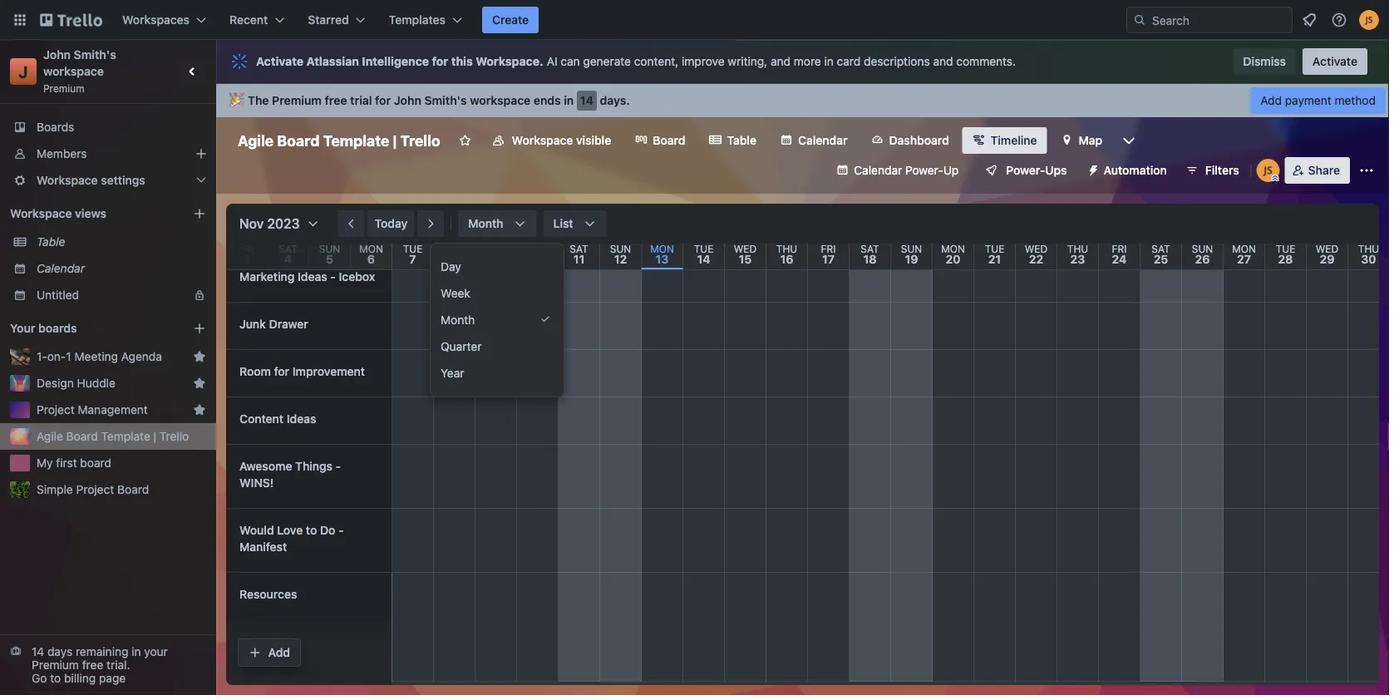 Task type: describe. For each thing, give the bounding box(es) containing it.
wed 15
[[734, 243, 757, 266]]

ideas for content
[[287, 412, 316, 426]]

workspaces button
[[112, 7, 216, 33]]

agile board template | trello link
[[37, 428, 206, 445]]

mon for 27
[[1233, 243, 1256, 254]]

14 inside 14 days remaining in your premium free trial. go to billing page
[[32, 645, 44, 659]]

activate for activate
[[1313, 54, 1358, 68]]

starred
[[308, 13, 349, 27]]

icebox
[[339, 270, 375, 284]]

junk drawer
[[240, 317, 308, 331]]

0 notifications image
[[1300, 10, 1320, 30]]

0 horizontal spatial for
[[274, 365, 290, 378]]

sun 5
[[319, 243, 340, 266]]

mon for 13
[[650, 243, 674, 254]]

sun 26
[[1192, 243, 1214, 266]]

your
[[144, 645, 168, 659]]

confetti image
[[230, 94, 241, 107]]

huddle
[[77, 376, 116, 390]]

board
[[80, 456, 111, 470]]

ai can generate content, improve writing, and more in card descriptions and comments.
[[547, 54, 1016, 68]]

agenda
[[121, 350, 162, 363]]

list button
[[543, 210, 607, 237]]

more
[[794, 54, 821, 68]]

ends
[[534, 94, 561, 107]]

j link
[[10, 58, 37, 85]]

sm image
[[1081, 157, 1104, 180]]

would
[[240, 524, 274, 537]]

nov
[[240, 216, 264, 232]]

timeline
[[991, 133, 1038, 147]]

for inside banner
[[375, 94, 391, 107]]

nov 2023 button
[[233, 210, 320, 237]]

recent button
[[220, 7, 295, 33]]

nov 2023
[[240, 216, 300, 232]]

starred icon image for 1-on-1 meeting agenda
[[193, 350, 206, 363]]

year button
[[431, 360, 564, 387]]

map
[[1079, 133, 1103, 147]]

john smith (johnsmith38824343) image
[[1360, 10, 1380, 30]]

fri for 17
[[821, 243, 836, 254]]

8
[[451, 252, 458, 266]]

method
[[1335, 94, 1376, 107]]

18
[[864, 252, 877, 266]]

add board image
[[193, 322, 206, 335]]

design huddle button
[[37, 375, 186, 392]]

24
[[1112, 252, 1127, 266]]

room
[[240, 365, 271, 378]]

1 vertical spatial month
[[441, 313, 475, 327]]

0 vertical spatial month
[[468, 217, 504, 230]]

this
[[451, 54, 473, 68]]

untitled link
[[37, 287, 183, 304]]

0 vertical spatial month button
[[458, 210, 537, 237]]

year
[[441, 366, 464, 380]]

1-
[[37, 350, 47, 363]]

wed 22
[[1025, 243, 1048, 266]]

improvement
[[293, 365, 365, 378]]

project inside button
[[37, 403, 75, 417]]

agile board template | trello inside "link"
[[37, 430, 189, 443]]

- inside 'would love to do - manifest'
[[338, 524, 344, 537]]

29
[[1320, 252, 1335, 266]]

1
[[66, 350, 71, 363]]

agile inside "link"
[[37, 430, 63, 443]]

banner containing 🎉
[[216, 84, 1390, 117]]

simple
[[37, 483, 73, 496]]

workspace settings button
[[0, 167, 216, 194]]

back to home image
[[40, 7, 102, 33]]

| inside board name text box
[[393, 131, 397, 149]]

13
[[656, 252, 669, 266]]

thu 30
[[1359, 243, 1380, 266]]

descriptions
[[864, 54, 930, 68]]

15
[[739, 252, 752, 266]]

workspace inside john smith's workspace premium
[[43, 64, 104, 78]]

template inside board name text box
[[323, 131, 389, 149]]

mon 6
[[359, 243, 383, 266]]

2 and from the left
[[934, 54, 954, 68]]

premium inside 14 days remaining in your premium free trial. go to billing page
[[32, 658, 79, 672]]

trello inside board name text box
[[400, 131, 440, 149]]

workspace for workspace views
[[10, 207, 72, 220]]

workspace settings
[[37, 173, 145, 187]]

0 horizontal spatial calendar link
[[37, 260, 206, 277]]

junk
[[240, 317, 266, 331]]

workspace inside banner
[[470, 94, 531, 107]]

your
[[10, 321, 35, 335]]

fri 3
[[239, 243, 254, 266]]

j
[[19, 62, 28, 81]]

0 horizontal spatial calendar
[[37, 262, 85, 275]]

customize views image
[[1121, 132, 1138, 149]]

- for ideas
[[330, 270, 336, 284]]

your boards
[[10, 321, 77, 335]]

1 and from the left
[[771, 54, 791, 68]]

up
[[944, 163, 959, 177]]

thu for 16
[[777, 243, 798, 254]]

marketing ideas - icebox
[[240, 270, 375, 284]]

content,
[[634, 54, 679, 68]]

calendar power-up
[[854, 163, 959, 177]]

automation button
[[1081, 157, 1177, 184]]

marketing
[[240, 270, 295, 284]]

14 inside tue 14
[[697, 252, 711, 266]]

workspace navigation collapse icon image
[[181, 60, 205, 83]]

2 horizontal spatial calendar
[[854, 163, 903, 177]]

fri 17
[[821, 243, 836, 266]]

workspace for workspace visible
[[512, 133, 573, 147]]

2 fri from the left
[[530, 243, 545, 254]]

map link
[[1051, 127, 1113, 154]]

0 horizontal spatial table
[[37, 235, 65, 249]]

wed for 22
[[1025, 243, 1048, 254]]

boards link
[[0, 114, 216, 141]]

wed for 15
[[734, 243, 757, 254]]

smith's inside john smith's workspace premium
[[74, 48, 116, 62]]

21
[[989, 252, 1001, 266]]

board inside text box
[[277, 131, 320, 149]]

payment
[[1286, 94, 1332, 107]]

0 vertical spatial calendar link
[[770, 127, 858, 154]]

visible
[[576, 133, 612, 147]]

12
[[614, 252, 627, 266]]

calendar power-up link
[[826, 157, 969, 184]]

meeting
[[74, 350, 118, 363]]

your boards with 6 items element
[[10, 319, 168, 338]]

tue 14
[[694, 243, 714, 266]]

sun for 12
[[610, 243, 631, 254]]

activate atlassian intelligence for this workspace.
[[256, 54, 544, 68]]

premium inside banner
[[272, 94, 322, 107]]

awesome things - wins!
[[240, 459, 341, 490]]

in inside banner
[[564, 94, 574, 107]]

1-on-1 meeting agenda
[[37, 350, 162, 363]]

sun for 19
[[901, 243, 922, 254]]

activate for activate atlassian intelligence for this workspace.
[[256, 54, 304, 68]]

23
[[1071, 252, 1086, 266]]

Search field
[[1127, 7, 1293, 33]]

free inside 14 days remaining in your premium free trial. go to billing page
[[82, 658, 103, 672]]

wed 8
[[443, 243, 466, 266]]

in inside 14 days remaining in your premium free trial. go to billing page
[[132, 645, 141, 659]]

6
[[368, 252, 375, 266]]

quarter button
[[431, 333, 564, 360]]

writing,
[[728, 54, 768, 68]]

first
[[56, 456, 77, 470]]

templates button
[[379, 7, 472, 33]]

tue 21
[[985, 243, 1005, 266]]

power-ups button
[[973, 157, 1077, 184]]

ideas for marketing
[[298, 270, 327, 284]]

this member is an admin of this board. image
[[1272, 175, 1280, 182]]

mon for 6
[[359, 243, 383, 254]]

template inside "link"
[[101, 430, 150, 443]]

0 vertical spatial in
[[825, 54, 834, 68]]



Task type: locate. For each thing, give the bounding box(es) containing it.
Board name text field
[[230, 127, 449, 154]]

1 vertical spatial free
[[82, 658, 103, 672]]

2 vertical spatial for
[[274, 365, 290, 378]]

to inside 'would love to do - manifest'
[[306, 524, 317, 537]]

power-ups
[[1007, 163, 1067, 177]]

2 activate from the left
[[1313, 54, 1358, 68]]

0 horizontal spatial agile board template | trello
[[37, 430, 189, 443]]

2 vertical spatial calendar
[[37, 262, 85, 275]]

- down 5
[[330, 270, 336, 284]]

0 horizontal spatial and
[[771, 54, 791, 68]]

1 activate from the left
[[256, 54, 304, 68]]

wed
[[443, 243, 466, 254], [734, 243, 757, 254], [1025, 243, 1048, 254], [1316, 243, 1339, 254]]

14 right 13 at the left
[[697, 252, 711, 266]]

3 thu from the left
[[1068, 243, 1089, 254]]

1 starred icon image from the top
[[193, 350, 206, 363]]

1 vertical spatial smith's
[[425, 94, 467, 107]]

sat for 18
[[861, 243, 880, 254]]

dismiss
[[1244, 54, 1286, 68]]

john down the activate atlassian intelligence for this workspace.
[[394, 94, 422, 107]]

trello up my first board link at the left of the page
[[160, 430, 189, 443]]

sat for 4
[[279, 243, 297, 254]]

primary element
[[0, 0, 1390, 40]]

11
[[574, 252, 585, 266]]

power- inside power-ups button
[[1007, 163, 1046, 177]]

calendar up untitled
[[37, 262, 85, 275]]

add payment method
[[1261, 94, 1376, 107]]

john
[[43, 48, 71, 62], [394, 94, 422, 107]]

3 starred icon image from the top
[[193, 403, 206, 417]]

4 wed from the left
[[1316, 243, 1339, 254]]

sat down 2023 at the top
[[279, 243, 297, 254]]

tue for 28
[[1276, 243, 1296, 254]]

the
[[248, 94, 269, 107]]

starred button
[[298, 7, 376, 33]]

content
[[240, 412, 284, 426]]

day button
[[431, 254, 564, 280]]

simple project board link
[[37, 482, 206, 498]]

7
[[410, 252, 416, 266]]

workspace inside button
[[512, 133, 573, 147]]

2 power- from the left
[[1007, 163, 1046, 177]]

0 vertical spatial smith's
[[74, 48, 116, 62]]

sat for 25
[[1152, 243, 1171, 254]]

4 fri from the left
[[1112, 243, 1127, 254]]

1 horizontal spatial add
[[1261, 94, 1282, 107]]

0 horizontal spatial activate
[[256, 54, 304, 68]]

calendar link down more
[[770, 127, 858, 154]]

calendar link up untitled link
[[37, 260, 206, 277]]

trial
[[350, 94, 372, 107]]

project down the board
[[76, 483, 114, 496]]

fri right thu 16
[[821, 243, 836, 254]]

project management button
[[37, 402, 186, 418]]

fri left the sat 25
[[1112, 243, 1127, 254]]

things
[[295, 459, 333, 473]]

atlassian intelligence logo image
[[230, 52, 249, 72]]

4 tue from the left
[[1276, 243, 1296, 254]]

1 vertical spatial agile board template | trello
[[37, 430, 189, 443]]

2 horizontal spatial for
[[432, 54, 449, 68]]

john inside john smith's workspace premium
[[43, 48, 71, 62]]

add left payment
[[1261, 94, 1282, 107]]

agile board template | trello inside board name text box
[[238, 131, 440, 149]]

sun for 5
[[319, 243, 340, 254]]

premium inside john smith's workspace premium
[[43, 82, 85, 94]]

sun for 26
[[1192, 243, 1214, 254]]

templates
[[389, 13, 446, 27]]

workspace down the members
[[37, 173, 98, 187]]

and left more
[[771, 54, 791, 68]]

0 horizontal spatial agile
[[37, 430, 63, 443]]

tue down "today" button
[[403, 243, 423, 254]]

week
[[441, 286, 471, 300]]

0 vertical spatial add
[[1261, 94, 1282, 107]]

1 horizontal spatial power-
[[1007, 163, 1046, 177]]

2 vertical spatial starred icon image
[[193, 403, 206, 417]]

14 inside banner
[[580, 94, 594, 107]]

board
[[277, 131, 320, 149], [653, 133, 686, 147], [66, 430, 98, 443], [117, 483, 149, 496]]

wed 29
[[1316, 243, 1339, 266]]

workspace down ends
[[512, 133, 573, 147]]

switch to… image
[[12, 12, 28, 28]]

starred icon image for project management
[[193, 403, 206, 417]]

comments.
[[957, 54, 1016, 68]]

resources
[[240, 588, 297, 601]]

drawer
[[269, 317, 308, 331]]

1 vertical spatial project
[[76, 483, 114, 496]]

17
[[823, 252, 835, 266]]

sun 19
[[901, 243, 922, 266]]

- for things
[[336, 459, 341, 473]]

open information menu image
[[1331, 12, 1348, 28]]

agile board template | trello down project management button
[[37, 430, 189, 443]]

3 fri from the left
[[821, 243, 836, 254]]

1-on-1 meeting agenda button
[[37, 348, 186, 365]]

1 horizontal spatial template
[[323, 131, 389, 149]]

tue right mon 27 on the right of page
[[1276, 243, 1296, 254]]

show menu image
[[1359, 162, 1376, 179]]

to right 'go'
[[50, 672, 61, 685]]

automation
[[1104, 163, 1167, 177]]

1 horizontal spatial smith's
[[425, 94, 467, 107]]

workspace visible button
[[482, 127, 621, 154]]

1 vertical spatial template
[[101, 430, 150, 443]]

2 wed from the left
[[734, 243, 757, 254]]

mon left tue 21
[[942, 243, 965, 254]]

awesome
[[240, 459, 292, 473]]

2 starred icon image from the top
[[193, 377, 206, 390]]

1 horizontal spatial john
[[394, 94, 422, 107]]

mon left tue 14
[[650, 243, 674, 254]]

in left your at the bottom left of page
[[132, 645, 141, 659]]

0 vertical spatial for
[[432, 54, 449, 68]]

tue right "mon 20"
[[985, 243, 1005, 254]]

today
[[375, 217, 408, 230]]

0 vertical spatial project
[[37, 403, 75, 417]]

- right things
[[336, 459, 341, 473]]

1 horizontal spatial calendar
[[798, 133, 848, 147]]

sat 4
[[279, 243, 297, 266]]

| down 🎉 the premium free trial for john smith's workspace ends in 14 days.
[[393, 131, 397, 149]]

0 vertical spatial template
[[323, 131, 389, 149]]

project
[[37, 403, 75, 417], [76, 483, 114, 496]]

1 vertical spatial ideas
[[287, 412, 316, 426]]

wed up "day"
[[443, 243, 466, 254]]

starred icon image
[[193, 350, 206, 363], [193, 377, 206, 390], [193, 403, 206, 417]]

content ideas
[[240, 412, 316, 426]]

wed left thu 23
[[1025, 243, 1048, 254]]

26
[[1196, 252, 1210, 266]]

thu right the wed 15
[[777, 243, 798, 254]]

0 horizontal spatial 14
[[32, 645, 44, 659]]

1 thu from the left
[[486, 243, 507, 254]]

workspace right j link
[[43, 64, 104, 78]]

workspace.
[[476, 54, 544, 68]]

add for add
[[268, 646, 290, 659]]

in right ends
[[564, 94, 574, 107]]

0 horizontal spatial workspace
[[43, 64, 104, 78]]

for right trial
[[375, 94, 391, 107]]

and left comments.
[[934, 54, 954, 68]]

1 vertical spatial calendar
[[854, 163, 903, 177]]

1 horizontal spatial table
[[727, 133, 757, 147]]

starred icon image for design huddle
[[193, 377, 206, 390]]

mon left tue 28
[[1233, 243, 1256, 254]]

table down workspace views
[[37, 235, 65, 249]]

boards
[[38, 321, 77, 335]]

remaining
[[76, 645, 128, 659]]

power- inside calendar power-up link
[[906, 163, 944, 177]]

wins!
[[240, 476, 274, 490]]

- right do
[[338, 524, 344, 537]]

1 horizontal spatial agile board template | trello
[[238, 131, 440, 149]]

1 horizontal spatial and
[[934, 54, 954, 68]]

workspace visible
[[512, 133, 612, 147]]

0 vertical spatial |
[[393, 131, 397, 149]]

sat for 11
[[570, 243, 589, 254]]

john smith's workspace premium
[[43, 48, 119, 94]]

power-
[[906, 163, 944, 177], [1007, 163, 1046, 177]]

mon up the icebox
[[359, 243, 383, 254]]

0 horizontal spatial to
[[50, 672, 61, 685]]

mon for 20
[[942, 243, 965, 254]]

1 vertical spatial 14
[[697, 252, 711, 266]]

0 horizontal spatial smith's
[[74, 48, 116, 62]]

1 vertical spatial in
[[564, 94, 574, 107]]

tue for 14
[[694, 243, 714, 254]]

0 vertical spatial to
[[306, 524, 317, 537]]

1 power- from the left
[[906, 163, 944, 177]]

in left card
[[825, 54, 834, 68]]

dashboard link
[[861, 127, 959, 154]]

for right "room"
[[274, 365, 290, 378]]

untitled
[[37, 288, 79, 302]]

thu right the wed 8
[[486, 243, 507, 254]]

1 wed from the left
[[443, 243, 466, 254]]

fri for 3
[[239, 243, 254, 254]]

0 vertical spatial agile board template | trello
[[238, 131, 440, 149]]

fri for 24
[[1112, 243, 1127, 254]]

add inside button
[[268, 646, 290, 659]]

members
[[37, 147, 87, 161]]

table down writing,
[[727, 133, 757, 147]]

workspace inside dropdown button
[[37, 173, 98, 187]]

template up my first board link at the left of the page
[[101, 430, 150, 443]]

0 vertical spatial workspace
[[43, 64, 104, 78]]

agile up my
[[37, 430, 63, 443]]

thu for 23
[[1068, 243, 1089, 254]]

improve
[[682, 54, 725, 68]]

0 horizontal spatial template
[[101, 430, 150, 443]]

add payment method link
[[1251, 87, 1386, 114]]

0 horizontal spatial john
[[43, 48, 71, 62]]

1 vertical spatial table link
[[37, 234, 206, 250]]

3 tue from the left
[[985, 243, 1005, 254]]

1 fri from the left
[[239, 243, 254, 254]]

thu right wed 22
[[1068, 243, 1089, 254]]

thu 23
[[1068, 243, 1089, 266]]

activate down the open information menu image
[[1313, 54, 1358, 68]]

john smith's workspace link
[[43, 48, 119, 78]]

list
[[553, 217, 573, 230]]

atlassian
[[306, 54, 359, 68]]

1 vertical spatial agile
[[37, 430, 63, 443]]

add down resources
[[268, 646, 290, 659]]

create button
[[482, 7, 539, 33]]

4 mon from the left
[[1233, 243, 1256, 254]]

workspace for workspace settings
[[37, 173, 98, 187]]

0 horizontal spatial project
[[37, 403, 75, 417]]

1 horizontal spatial to
[[306, 524, 317, 537]]

free inside banner
[[325, 94, 347, 107]]

thu right wed 29
[[1359, 243, 1380, 254]]

can
[[561, 54, 580, 68]]

0 vertical spatial trello
[[400, 131, 440, 149]]

for left this
[[432, 54, 449, 68]]

month down week
[[441, 313, 475, 327]]

1 horizontal spatial agile
[[238, 131, 274, 149]]

agile down the
[[238, 131, 274, 149]]

14 left days
[[32, 645, 44, 659]]

1 horizontal spatial activate
[[1313, 54, 1358, 68]]

ideas down 5
[[298, 270, 327, 284]]

1 vertical spatial john
[[394, 94, 422, 107]]

sun up "marketing ideas - icebox" at the left of page
[[319, 243, 340, 254]]

sat left sun 19
[[861, 243, 880, 254]]

1 horizontal spatial for
[[375, 94, 391, 107]]

sun left mon 27 on the right of page
[[1192, 243, 1214, 254]]

settings
[[101, 173, 145, 187]]

0 horizontal spatial table link
[[37, 234, 206, 250]]

days
[[47, 645, 72, 659]]

agile board template | trello down trial
[[238, 131, 440, 149]]

calendar link
[[770, 127, 858, 154], [37, 260, 206, 277]]

0 vertical spatial table
[[727, 133, 757, 147]]

sat down list button on the left of page
[[570, 243, 589, 254]]

mon 27
[[1233, 243, 1256, 266]]

sat
[[279, 243, 297, 254], [570, 243, 589, 254], [861, 243, 880, 254], [1152, 243, 1171, 254]]

2 tue from the left
[[694, 243, 714, 254]]

0 vertical spatial free
[[325, 94, 347, 107]]

table link right "board" link on the top of the page
[[699, 127, 767, 154]]

trello down 🎉 the premium free trial for john smith's workspace ends in 14 days.
[[400, 131, 440, 149]]

2 mon from the left
[[650, 243, 674, 254]]

1 vertical spatial calendar link
[[37, 260, 206, 277]]

0 vertical spatial calendar
[[798, 133, 848, 147]]

power- down dashboard
[[906, 163, 944, 177]]

month button up the quarter
[[431, 307, 564, 333]]

recent
[[230, 13, 268, 27]]

1 tue from the left
[[403, 243, 423, 254]]

1 vertical spatial add
[[268, 646, 290, 659]]

board inside "link"
[[66, 430, 98, 443]]

thu for 30
[[1359, 243, 1380, 254]]

3 mon from the left
[[942, 243, 965, 254]]

0 vertical spatial workspace
[[512, 133, 573, 147]]

timeline link
[[963, 127, 1048, 154]]

board link
[[625, 127, 696, 154]]

ai
[[547, 54, 558, 68]]

2 sun from the left
[[610, 243, 631, 254]]

1 horizontal spatial |
[[393, 131, 397, 149]]

add
[[1261, 94, 1282, 107], [268, 646, 290, 659]]

add for add payment method
[[1261, 94, 1282, 107]]

wed left thu 16
[[734, 243, 757, 254]]

on-
[[47, 350, 66, 363]]

1 vertical spatial -
[[336, 459, 341, 473]]

1 horizontal spatial workspace
[[470, 94, 531, 107]]

add inside banner
[[1261, 94, 1282, 107]]

0 horizontal spatial in
[[132, 645, 141, 659]]

my
[[37, 456, 53, 470]]

tue for 21
[[985, 243, 1005, 254]]

2 vertical spatial -
[[338, 524, 344, 537]]

-
[[330, 270, 336, 284], [336, 459, 341, 473], [338, 524, 344, 537]]

1 sat from the left
[[279, 243, 297, 254]]

20
[[946, 252, 961, 266]]

banner
[[216, 84, 1390, 117]]

wed for 8
[[443, 243, 466, 254]]

0 horizontal spatial add
[[268, 646, 290, 659]]

calendar up calendar power-up link at the right top of page
[[798, 133, 848, 147]]

wed for 29
[[1316, 243, 1339, 254]]

ideas right 'content'
[[287, 412, 316, 426]]

2 vertical spatial 14
[[32, 645, 44, 659]]

4 thu from the left
[[1359, 243, 1380, 254]]

sat right "fri 24"
[[1152, 243, 1171, 254]]

1 horizontal spatial project
[[76, 483, 114, 496]]

| up my first board link at the left of the page
[[154, 430, 156, 443]]

calendar down dashboard link
[[854, 163, 903, 177]]

month up day button
[[468, 217, 504, 230]]

my first board link
[[37, 455, 206, 472]]

0 horizontal spatial free
[[82, 658, 103, 672]]

sun right "sat 18"
[[901, 243, 922, 254]]

create a view image
[[193, 207, 206, 220]]

1 horizontal spatial free
[[325, 94, 347, 107]]

trello
[[400, 131, 440, 149], [160, 430, 189, 443]]

3 wed from the left
[[1025, 243, 1048, 254]]

4 sat from the left
[[1152, 243, 1171, 254]]

0 vertical spatial starred icon image
[[193, 350, 206, 363]]

smith's down this
[[425, 94, 467, 107]]

0 vertical spatial ideas
[[298, 270, 327, 284]]

1 vertical spatial starred icon image
[[193, 377, 206, 390]]

fri left sat 11
[[530, 243, 545, 254]]

4 sun from the left
[[1192, 243, 1214, 254]]

0 vertical spatial agile
[[238, 131, 274, 149]]

1 vertical spatial month button
[[431, 307, 564, 333]]

share
[[1309, 163, 1341, 177]]

project down design on the bottom of the page
[[37, 403, 75, 417]]

1 vertical spatial trello
[[160, 430, 189, 443]]

1 vertical spatial table
[[37, 235, 65, 249]]

john down back to home image
[[43, 48, 71, 62]]

1 horizontal spatial calendar link
[[770, 127, 858, 154]]

john smith (johnsmith38824343) image
[[1257, 159, 1280, 182]]

day
[[441, 260, 461, 274]]

search image
[[1134, 13, 1147, 27]]

0 vertical spatial table link
[[699, 127, 767, 154]]

2 horizontal spatial in
[[825, 54, 834, 68]]

star or unstar board image
[[459, 134, 472, 147]]

power- down timeline
[[1007, 163, 1046, 177]]

2 horizontal spatial 14
[[697, 252, 711, 266]]

2 vertical spatial in
[[132, 645, 141, 659]]

smith's down back to home image
[[74, 48, 116, 62]]

3 sun from the left
[[901, 243, 922, 254]]

trello inside "link"
[[160, 430, 189, 443]]

in
[[825, 54, 834, 68], [564, 94, 574, 107], [132, 645, 141, 659]]

2023
[[267, 216, 300, 232]]

0 horizontal spatial |
[[154, 430, 156, 443]]

activate right atlassian intelligence logo in the top of the page
[[256, 54, 304, 68]]

agile inside board name text box
[[238, 131, 274, 149]]

workspace down workspace.
[[470, 94, 531, 107]]

0 horizontal spatial trello
[[160, 430, 189, 443]]

14 left days.
[[580, 94, 594, 107]]

table link down views
[[37, 234, 206, 250]]

1 vertical spatial for
[[375, 94, 391, 107]]

dismiss button
[[1234, 48, 1296, 75]]

2 thu from the left
[[777, 243, 798, 254]]

1 mon from the left
[[359, 243, 383, 254]]

template down trial
[[323, 131, 389, 149]]

fri down nov
[[239, 243, 254, 254]]

0 horizontal spatial power-
[[906, 163, 944, 177]]

to left do
[[306, 524, 317, 537]]

1 vertical spatial workspace
[[470, 94, 531, 107]]

0 vertical spatial john
[[43, 48, 71, 62]]

tue right mon 13
[[694, 243, 714, 254]]

smith's inside banner
[[425, 94, 467, 107]]

sun left mon 13
[[610, 243, 631, 254]]

month button up day button
[[458, 210, 537, 237]]

3 sat from the left
[[861, 243, 880, 254]]

activate link
[[1303, 48, 1368, 75]]

| inside "link"
[[154, 430, 156, 443]]

1 sun from the left
[[319, 243, 340, 254]]

workspace left views
[[10, 207, 72, 220]]

2 sat from the left
[[570, 243, 589, 254]]

1 horizontal spatial trello
[[400, 131, 440, 149]]

0 vertical spatial 14
[[580, 94, 594, 107]]

love
[[277, 524, 303, 537]]

design huddle
[[37, 376, 116, 390]]

4
[[284, 252, 292, 266]]

to inside 14 days remaining in your premium free trial. go to billing page
[[50, 672, 61, 685]]

tue for 7
[[403, 243, 423, 254]]

- inside awesome things - wins!
[[336, 459, 341, 473]]

0 vertical spatial -
[[330, 270, 336, 284]]

2 vertical spatial workspace
[[10, 207, 72, 220]]

wed left thu 30
[[1316, 243, 1339, 254]]

1 horizontal spatial in
[[564, 94, 574, 107]]



Task type: vqa. For each thing, say whether or not it's contained in the screenshot.
the bottommost "forward" icon
no



